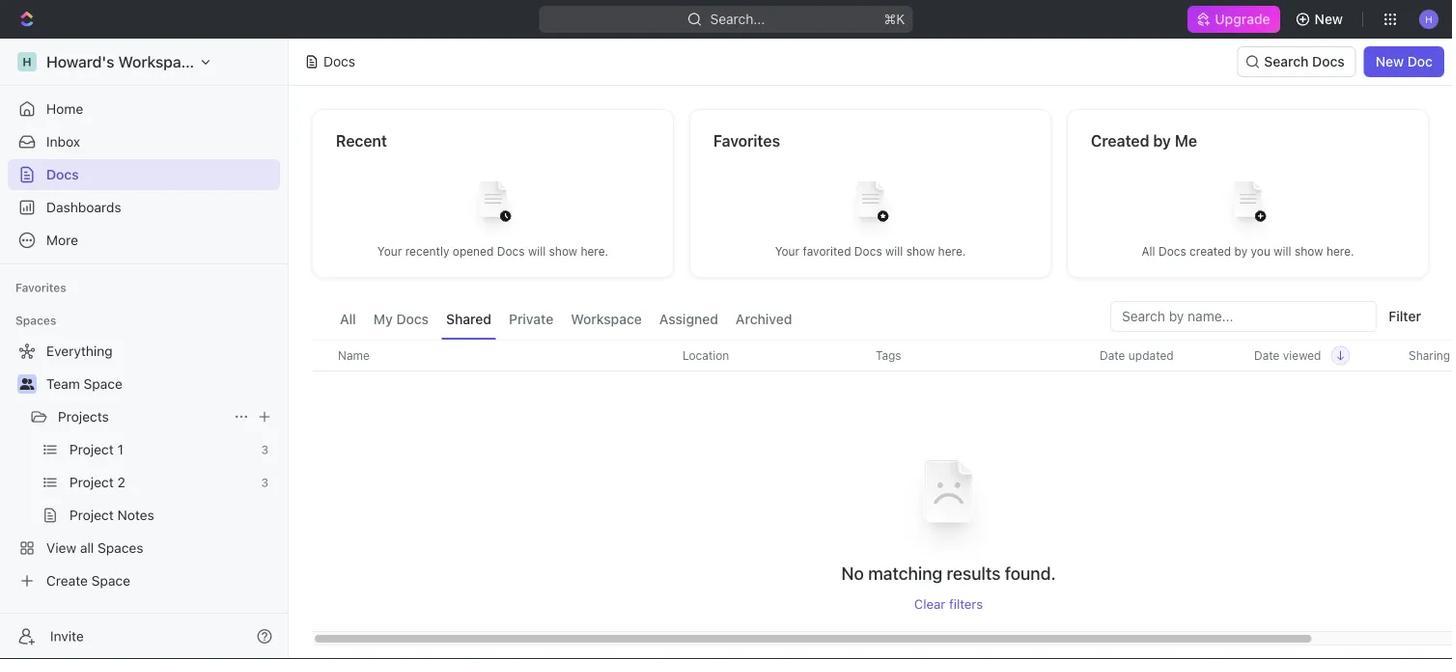 Task type: vqa. For each thing, say whether or not it's contained in the screenshot.
Workspace within Sidebar navigation
yes



Task type: locate. For each thing, give the bounding box(es) containing it.
2 your from the left
[[775, 245, 800, 258]]

1 horizontal spatial your
[[775, 245, 800, 258]]

space for team space
[[84, 376, 123, 392]]

1 vertical spatial h
[[22, 55, 32, 69]]

1 horizontal spatial date
[[1254, 349, 1280, 363]]

show down no favorited docs image
[[906, 245, 935, 258]]

1 vertical spatial 3
[[261, 476, 268, 490]]

spaces
[[15, 314, 56, 327], [98, 540, 143, 556]]

everything link
[[8, 336, 276, 367]]

here.
[[581, 245, 609, 258], [938, 245, 966, 258], [1327, 245, 1354, 258]]

home
[[46, 101, 83, 117]]

1 3 from the top
[[261, 443, 268, 457]]

view all spaces link
[[8, 533, 276, 564]]

no recent docs image
[[454, 167, 532, 244]]

show right you
[[1295, 245, 1323, 258]]

will down no favorited docs image
[[886, 245, 903, 258]]

no matching results found. row
[[312, 434, 1452, 612]]

row
[[312, 340, 1452, 372]]

date for date updated
[[1100, 349, 1125, 363]]

no matching results found. table
[[312, 340, 1452, 612]]

created
[[1190, 245, 1231, 258]]

date
[[1100, 349, 1125, 363], [1254, 349, 1280, 363]]

your left 'recently'
[[377, 245, 402, 258]]

1 vertical spatial space
[[91, 573, 130, 589]]

home link
[[8, 94, 280, 125]]

tab list
[[335, 301, 797, 340]]

1 vertical spatial favorites
[[15, 281, 66, 295]]

0 vertical spatial space
[[84, 376, 123, 392]]

h inside dropdown button
[[1425, 13, 1433, 24]]

2 project from the top
[[70, 475, 114, 491]]

spaces right all
[[98, 540, 143, 556]]

viewed
[[1283, 349, 1321, 363]]

date for date viewed
[[1254, 349, 1280, 363]]

show up private
[[549, 245, 578, 258]]

project for project 1
[[70, 442, 114, 458]]

by left you
[[1235, 245, 1248, 258]]

1 horizontal spatial new
[[1376, 54, 1404, 70]]

0 vertical spatial by
[[1153, 132, 1171, 150]]

1 show from the left
[[549, 245, 578, 258]]

date inside date updated button
[[1100, 349, 1125, 363]]

1 date from the left
[[1100, 349, 1125, 363]]

3 for 1
[[261, 443, 268, 457]]

by
[[1153, 132, 1171, 150], [1235, 245, 1248, 258]]

project 2
[[70, 475, 125, 491]]

space for create space
[[91, 573, 130, 589]]

all left the my
[[340, 311, 356, 327]]

0 vertical spatial workspace
[[118, 53, 198, 71]]

date viewed button
[[1243, 341, 1350, 371]]

show
[[549, 245, 578, 258], [906, 245, 935, 258], [1295, 245, 1323, 258]]

new
[[1315, 11, 1343, 27], [1376, 54, 1404, 70]]

howard's workspace, , element
[[17, 52, 37, 71]]

0 horizontal spatial show
[[549, 245, 578, 258]]

project
[[70, 442, 114, 458], [70, 475, 114, 491], [70, 507, 114, 523]]

1 project from the top
[[70, 442, 114, 458]]

0 vertical spatial spaces
[[15, 314, 56, 327]]

h
[[1425, 13, 1433, 24], [22, 55, 32, 69]]

date left "updated"
[[1100, 349, 1125, 363]]

search docs button
[[1237, 46, 1356, 77]]

2 vertical spatial project
[[70, 507, 114, 523]]

more
[[46, 232, 78, 248]]

my
[[374, 311, 393, 327]]

search
[[1264, 54, 1309, 70]]

1 vertical spatial by
[[1235, 245, 1248, 258]]

spaces inside view all spaces link
[[98, 540, 143, 556]]

space inside "link"
[[91, 573, 130, 589]]

0 horizontal spatial favorites
[[15, 281, 66, 295]]

0 horizontal spatial date
[[1100, 349, 1125, 363]]

1 horizontal spatial workspace
[[571, 311, 642, 327]]

create space
[[46, 573, 130, 589]]

1 vertical spatial project
[[70, 475, 114, 491]]

new button
[[1288, 4, 1355, 35]]

0 horizontal spatial your
[[377, 245, 402, 258]]

workspace right private
[[571, 311, 642, 327]]

0 vertical spatial h
[[1425, 13, 1433, 24]]

0 horizontal spatial h
[[22, 55, 32, 69]]

your recently opened docs will show here.
[[377, 245, 609, 258]]

new left the doc
[[1376, 54, 1404, 70]]

favorites button
[[8, 276, 74, 299]]

view all spaces
[[46, 540, 143, 556]]

docs
[[323, 54, 355, 70], [1312, 54, 1345, 70], [46, 167, 79, 182], [497, 245, 525, 258], [854, 245, 882, 258], [1159, 245, 1186, 258], [396, 311, 429, 327]]

project left the 2
[[70, 475, 114, 491]]

shared
[[446, 311, 492, 327]]

h button
[[1414, 4, 1445, 35]]

0 vertical spatial project
[[70, 442, 114, 458]]

space down view all spaces
[[91, 573, 130, 589]]

filter button
[[1381, 301, 1429, 332]]

spaces down favorites button
[[15, 314, 56, 327]]

archived
[[736, 311, 792, 327]]

1 horizontal spatial h
[[1425, 13, 1433, 24]]

all left created
[[1142, 245, 1155, 258]]

1 horizontal spatial all
[[1142, 245, 1155, 258]]

0 vertical spatial all
[[1142, 245, 1155, 258]]

docs right opened
[[497, 245, 525, 258]]

row containing name
[[312, 340, 1452, 372]]

1 horizontal spatial spaces
[[98, 540, 143, 556]]

1 vertical spatial workspace
[[571, 311, 642, 327]]

all inside button
[[340, 311, 356, 327]]

0 vertical spatial 3
[[261, 443, 268, 457]]

notes
[[117, 507, 154, 523]]

project up view all spaces
[[70, 507, 114, 523]]

date left viewed
[[1254, 349, 1280, 363]]

filters
[[949, 597, 983, 612]]

1 horizontal spatial show
[[906, 245, 935, 258]]

sidebar navigation
[[0, 39, 293, 660]]

0 horizontal spatial here.
[[581, 245, 609, 258]]

0 vertical spatial favorites
[[714, 132, 780, 150]]

2 date from the left
[[1254, 349, 1280, 363]]

will
[[528, 245, 546, 258], [886, 245, 903, 258], [1274, 245, 1292, 258]]

dashboards link
[[8, 192, 280, 223]]

project for project notes
[[70, 507, 114, 523]]

favorited
[[803, 245, 851, 258]]

recently
[[405, 245, 449, 258]]

tree containing everything
[[8, 336, 280, 597]]

space
[[84, 376, 123, 392], [91, 573, 130, 589]]

upgrade link
[[1188, 6, 1280, 33]]

project left 1
[[70, 442, 114, 458]]

h up the doc
[[1425, 13, 1433, 24]]

1 horizontal spatial here.
[[938, 245, 966, 258]]

new up search docs
[[1315, 11, 1343, 27]]

2 horizontal spatial will
[[1274, 245, 1292, 258]]

0 vertical spatial new
[[1315, 11, 1343, 27]]

1 horizontal spatial will
[[886, 245, 903, 258]]

1 vertical spatial all
[[340, 311, 356, 327]]

0 horizontal spatial new
[[1315, 11, 1343, 27]]

will right you
[[1274, 245, 1292, 258]]

all
[[80, 540, 94, 556]]

2 horizontal spatial show
[[1295, 245, 1323, 258]]

1 vertical spatial new
[[1376, 54, 1404, 70]]

1 vertical spatial spaces
[[98, 540, 143, 556]]

inbox
[[46, 134, 80, 150]]

date inside date viewed button
[[1254, 349, 1280, 363]]

your for favorites
[[775, 245, 800, 258]]

new for new doc
[[1376, 54, 1404, 70]]

your left favorited at top
[[775, 245, 800, 258]]

all for all
[[340, 311, 356, 327]]

project notes link
[[70, 500, 276, 531]]

0 horizontal spatial all
[[340, 311, 356, 327]]

2 horizontal spatial here.
[[1327, 245, 1354, 258]]

1
[[117, 442, 123, 458]]

space up "projects"
[[84, 376, 123, 392]]

team space link
[[46, 369, 276, 400]]

0 horizontal spatial will
[[528, 245, 546, 258]]

0 horizontal spatial workspace
[[118, 53, 198, 71]]

3 project from the top
[[70, 507, 114, 523]]

results
[[947, 563, 1001, 584]]

workspace up home link at the top of the page
[[118, 53, 198, 71]]

docs down inbox
[[46, 167, 79, 182]]

howard's workspace
[[46, 53, 198, 71]]

your favorited docs will show here.
[[775, 245, 966, 258]]

1 horizontal spatial favorites
[[714, 132, 780, 150]]

3 show from the left
[[1295, 245, 1323, 258]]

docs left created
[[1159, 245, 1186, 258]]

tab list containing all
[[335, 301, 797, 340]]

0 horizontal spatial by
[[1153, 132, 1171, 150]]

my docs
[[374, 311, 429, 327]]

h left howard's
[[22, 55, 32, 69]]

clear filters
[[914, 597, 983, 612]]

create space link
[[8, 566, 276, 597]]

will right opened
[[528, 245, 546, 258]]

docs right favorited at top
[[854, 245, 882, 258]]

team space
[[46, 376, 123, 392]]

date updated button
[[1088, 341, 1185, 371]]

1 your from the left
[[377, 245, 402, 258]]

all
[[1142, 245, 1155, 258], [340, 311, 356, 327]]

2 3 from the top
[[261, 476, 268, 490]]

tree inside sidebar navigation
[[8, 336, 280, 597]]

workspace
[[118, 53, 198, 71], [571, 311, 642, 327]]

favorites
[[714, 132, 780, 150], [15, 281, 66, 295]]

tree
[[8, 336, 280, 597]]

by left me
[[1153, 132, 1171, 150]]

view
[[46, 540, 76, 556]]

3 will from the left
[[1274, 245, 1292, 258]]

your
[[377, 245, 402, 258], [775, 245, 800, 258]]

filter button
[[1381, 301, 1429, 332]]

doc
[[1408, 54, 1433, 70]]

3
[[261, 443, 268, 457], [261, 476, 268, 490]]

workspace button
[[566, 301, 647, 340]]

no favorited docs image
[[832, 167, 909, 244]]



Task type: describe. For each thing, give the bounding box(es) containing it.
howard's
[[46, 53, 114, 71]]

me
[[1175, 132, 1197, 150]]

team
[[46, 376, 80, 392]]

projects link
[[58, 402, 226, 433]]

date viewed
[[1254, 349, 1321, 363]]

project 2 link
[[70, 467, 253, 498]]

private
[[509, 311, 553, 327]]

all docs created by you will show here.
[[1142, 245, 1354, 258]]

project 1
[[70, 442, 123, 458]]

1 here. from the left
[[581, 245, 609, 258]]

all button
[[335, 301, 361, 340]]

2
[[117, 475, 125, 491]]

3 for 2
[[261, 476, 268, 490]]

you
[[1251, 245, 1271, 258]]

2 will from the left
[[886, 245, 903, 258]]

3 here. from the left
[[1327, 245, 1354, 258]]

no matching results found.
[[841, 563, 1056, 584]]

everything
[[46, 343, 113, 359]]

filter
[[1389, 309, 1421, 324]]

favorites inside favorites button
[[15, 281, 66, 295]]

no
[[841, 563, 864, 584]]

created
[[1091, 132, 1150, 150]]

project 1 link
[[70, 435, 253, 465]]

workspace inside button
[[571, 311, 642, 327]]

2 here. from the left
[[938, 245, 966, 258]]

projects
[[58, 409, 109, 425]]

Search by name... text field
[[1122, 302, 1366, 331]]

1 horizontal spatial by
[[1235, 245, 1248, 258]]

assigned button
[[655, 301, 723, 340]]

location
[[683, 349, 729, 363]]

inbox link
[[8, 126, 280, 157]]

found.
[[1005, 563, 1056, 584]]

docs right the my
[[396, 311, 429, 327]]

shared button
[[441, 301, 496, 340]]

docs inside sidebar navigation
[[46, 167, 79, 182]]

updated
[[1129, 349, 1174, 363]]

date updated
[[1100, 349, 1174, 363]]

upgrade
[[1215, 11, 1270, 27]]

matching
[[868, 563, 943, 584]]

opened
[[453, 245, 494, 258]]

project notes
[[70, 507, 154, 523]]

create
[[46, 573, 88, 589]]

sharing
[[1409, 349, 1451, 363]]

invite
[[50, 629, 84, 645]]

recent
[[336, 132, 387, 150]]

tags
[[876, 349, 901, 363]]

new doc
[[1376, 54, 1433, 70]]

archived button
[[731, 301, 797, 340]]

h inside "element"
[[22, 55, 32, 69]]

clear filters button
[[914, 597, 983, 612]]

clear
[[914, 597, 946, 612]]

more button
[[8, 225, 280, 256]]

user group image
[[20, 379, 34, 390]]

1 will from the left
[[528, 245, 546, 258]]

no created by me docs image
[[1209, 167, 1287, 244]]

new for new
[[1315, 11, 1343, 27]]

project for project 2
[[70, 475, 114, 491]]

created by me
[[1091, 132, 1197, 150]]

all for all docs created by you will show here.
[[1142, 245, 1155, 258]]

no data image
[[891, 434, 1007, 562]]

private button
[[504, 301, 558, 340]]

name
[[338, 349, 370, 363]]

search docs
[[1264, 54, 1345, 70]]

your for recent
[[377, 245, 402, 258]]

2 show from the left
[[906, 245, 935, 258]]

docs right the search
[[1312, 54, 1345, 70]]

dashboards
[[46, 199, 121, 215]]

0 horizontal spatial spaces
[[15, 314, 56, 327]]

new doc button
[[1364, 46, 1445, 77]]

my docs button
[[369, 301, 434, 340]]

docs link
[[8, 159, 280, 190]]

workspace inside sidebar navigation
[[118, 53, 198, 71]]

search...
[[710, 11, 765, 27]]

assigned
[[659, 311, 718, 327]]

⌘k
[[884, 11, 905, 27]]

docs up recent at the left top of page
[[323, 54, 355, 70]]



